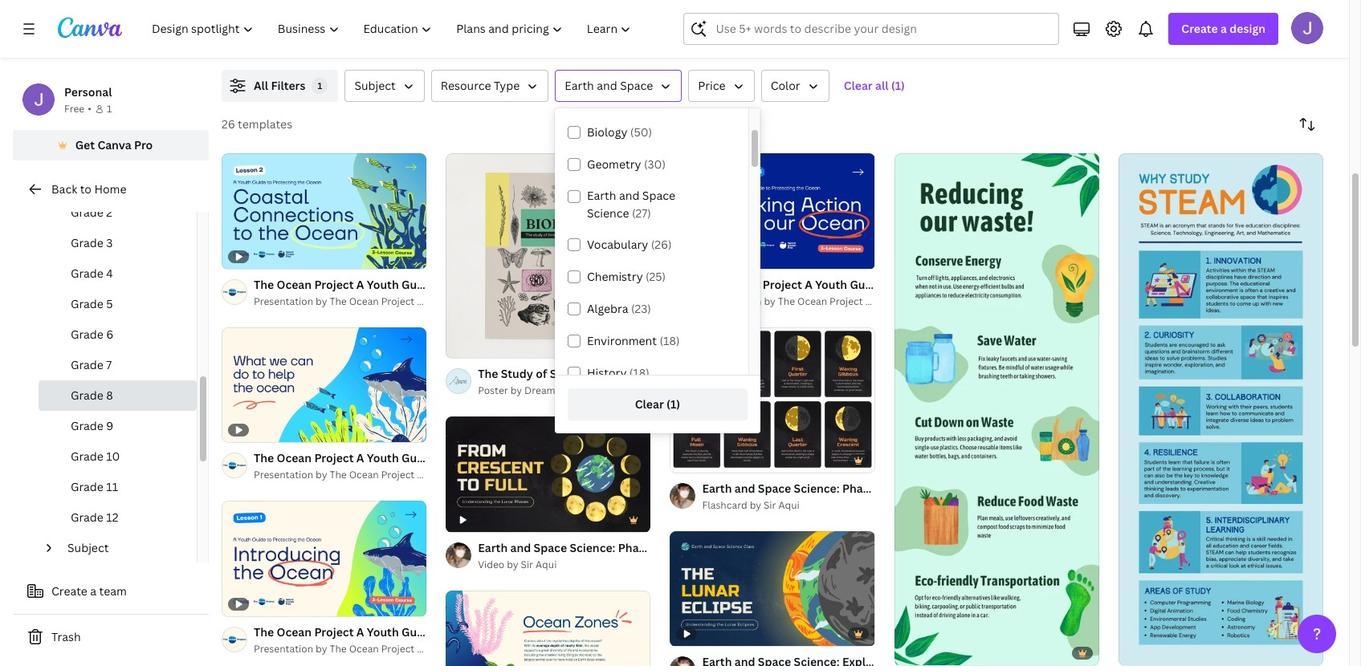 Task type: vqa. For each thing, say whether or not it's contained in the screenshot.
'Marketing' Link
no



Task type: describe. For each thing, give the bounding box(es) containing it.
symbiotic
[[841, 18, 896, 33]]

by inside bacteria and viruses lesson by ljr edu resources
[[1169, 35, 1181, 49]]

color button
[[761, 70, 830, 102]]

grade for grade 8
[[71, 388, 104, 403]]

body
[[644, 18, 673, 33]]

creative inside the solar system lesson by canva creative studio
[[334, 35, 373, 49]]

clear (1) button
[[568, 389, 748, 421]]

create for create a team
[[51, 584, 87, 599]]

grade 6
[[71, 327, 114, 342]]

grade 11
[[71, 480, 118, 495]]

of
[[464, 339, 473, 351]]

26
[[222, 116, 235, 132]]

1 vertical spatial subject
[[67, 541, 109, 556]]

1 for 1 filter options selected element
[[318, 80, 322, 92]]

grade for grade 7
[[71, 357, 104, 373]]

algebra (23)
[[587, 301, 651, 317]]

grade 7
[[71, 357, 112, 373]]

resource type button
[[431, 70, 549, 102]]

home
[[94, 182, 127, 197]]

earth and space science
[[587, 188, 676, 221]]

grade 10
[[71, 449, 120, 464]]

bird
[[558, 384, 577, 398]]

canva inside 'button'
[[98, 137, 131, 153]]

4
[[106, 266, 113, 281]]

grade for grade 9
[[71, 419, 104, 434]]

dream
[[525, 384, 556, 398]]

plant and human body systems lesson by canva creative studio
[[547, 18, 722, 49]]

poster by dream bird designs
[[478, 384, 616, 398]]

get
[[75, 137, 95, 153]]

create for create a design
[[1182, 21, 1218, 36]]

clear all (1)
[[844, 78, 905, 93]]

resource type
[[441, 78, 520, 93]]

all
[[876, 78, 889, 93]]

human
[[602, 18, 642, 33]]

(18) for history (18)
[[630, 366, 650, 381]]

type
[[494, 78, 520, 93]]

create a team
[[51, 584, 127, 599]]

to
[[80, 182, 92, 197]]

lesson by canva creative studio link for plant and human body systems
[[547, 35, 789, 51]]

systems
[[676, 18, 722, 33]]

grade 10 link
[[39, 442, 197, 472]]

vocabulary (26)
[[587, 237, 672, 252]]

bacteria and viruses image
[[1102, 0, 1362, 10]]

algebra
[[587, 301, 629, 317]]

lesson by canva creative studio link for the solar system
[[254, 35, 496, 51]]

lesson by canva creative studio link for symbiotic relationships
[[841, 35, 1083, 51]]

grade 5 link
[[39, 289, 197, 320]]

filters
[[271, 78, 306, 93]]

flashcard
[[702, 499, 748, 512]]

the study of science education poster set in yellow green pink  blue vintage illustration style image
[[446, 153, 651, 358]]

flashcard by sir aqui link
[[702, 498, 875, 514]]

video by sir aqui
[[478, 558, 557, 572]]

Search search field
[[716, 14, 1049, 44]]

back to home link
[[13, 174, 209, 206]]

lesson inside bacteria and viruses lesson by ljr edu resources
[[1134, 35, 1167, 49]]

poster
[[478, 384, 508, 398]]

canva inside plant and human body systems lesson by canva creative studio
[[596, 35, 625, 49]]

bacteria
[[1134, 18, 1180, 33]]

creative inside plant and human body systems lesson by canva creative studio
[[627, 35, 666, 49]]

lesson inside the solar system lesson by canva creative studio
[[254, 35, 286, 49]]

11
[[106, 480, 118, 495]]

earth and space science: phases of the moon educational flashcard in dark gray, yellow, and orange illustrative style image
[[670, 328, 875, 473]]

geometry
[[587, 157, 641, 172]]

grade 9 link
[[39, 411, 197, 442]]

video by sir aqui link
[[478, 557, 651, 573]]

create a team button
[[13, 576, 209, 608]]

3
[[106, 235, 113, 251]]

top level navigation element
[[141, 13, 645, 45]]

canva inside the solar system lesson by canva creative studio
[[303, 35, 332, 49]]

the solar system link
[[254, 17, 496, 35]]

all
[[254, 78, 268, 93]]

(27)
[[632, 206, 651, 221]]

studio inside the solar system lesson by canva creative studio
[[375, 35, 406, 49]]

space for earth and space
[[620, 78, 653, 93]]

studio inside "symbiotic relationships lesson by canva creative studio"
[[962, 35, 993, 49]]

7
[[106, 357, 112, 373]]

6
[[106, 327, 114, 342]]

get canva pro
[[75, 137, 153, 153]]

resource
[[441, 78, 491, 93]]

chemistry (25)
[[587, 269, 666, 284]]

geometry (30)
[[587, 157, 666, 172]]

bacteria and viruses lesson by ljr edu resources
[[1134, 18, 1271, 49]]

grade for grade 11
[[71, 480, 104, 495]]

plant and human body systems link
[[547, 17, 789, 35]]

grade 9
[[71, 419, 114, 434]]

•
[[88, 102, 92, 116]]

0 vertical spatial subject button
[[345, 70, 425, 102]]

clear all (1) button
[[836, 70, 913, 102]]

grade for grade 5
[[71, 296, 104, 312]]

environment (18)
[[587, 333, 680, 349]]

grade 11 link
[[39, 472, 197, 503]]

grade 7 link
[[39, 350, 197, 381]]

by inside the solar system lesson by canva creative studio
[[289, 35, 300, 49]]

1 vertical spatial 5
[[475, 339, 480, 351]]

by inside plant and human body systems lesson by canva creative studio
[[582, 35, 594, 49]]

aqui for video by sir aqui
[[536, 558, 557, 572]]

create a design
[[1182, 21, 1266, 36]]

symbiotic relationships link
[[841, 17, 1083, 35]]

grade 2
[[71, 205, 112, 220]]

pro
[[134, 137, 153, 153]]

0 horizontal spatial subject button
[[61, 533, 187, 564]]

science
[[587, 206, 630, 221]]

grade for grade 3
[[71, 235, 104, 251]]

and for earth and space
[[597, 78, 618, 93]]

all filters
[[254, 78, 306, 93]]

clear for clear (1)
[[635, 397, 664, 412]]

ljr
[[1183, 35, 1200, 49]]

2
[[106, 205, 112, 220]]

solar
[[277, 18, 305, 33]]

(23)
[[631, 301, 651, 317]]



Task type: locate. For each thing, give the bounding box(es) containing it.
6 grade from the top
[[71, 357, 104, 373]]

creative inside "symbiotic relationships lesson by canva creative studio"
[[921, 35, 960, 49]]

grade left 8
[[71, 388, 104, 403]]

grade left 9
[[71, 419, 104, 434]]

0 horizontal spatial subject
[[67, 541, 109, 556]]

0 vertical spatial 5
[[106, 296, 113, 312]]

and inside earth and space science
[[619, 188, 640, 203]]

trash link
[[13, 622, 209, 654]]

2 vertical spatial 1
[[457, 339, 462, 351]]

1 horizontal spatial create
[[1182, 21, 1218, 36]]

1 of 5
[[457, 339, 480, 351]]

clear inside 'clear all (1)' button
[[844, 78, 873, 93]]

3 creative from the left
[[921, 35, 960, 49]]

create inside create a design dropdown button
[[1182, 21, 1218, 36]]

0 horizontal spatial sir
[[521, 558, 533, 572]]

the solar system lesson by canva creative studio
[[254, 18, 406, 49]]

grade 2 link
[[39, 198, 197, 228]]

0 vertical spatial clear
[[844, 78, 873, 93]]

subject
[[355, 78, 396, 93], [67, 541, 109, 556]]

grade 4 link
[[39, 259, 197, 289]]

and up biology
[[597, 78, 618, 93]]

environment
[[587, 333, 657, 349]]

subject button down 12
[[61, 533, 187, 564]]

0 horizontal spatial lesson by canva creative studio link
[[254, 35, 496, 51]]

5 down 4
[[106, 296, 113, 312]]

canva
[[303, 35, 332, 49], [596, 35, 625, 49], [890, 35, 918, 49], [98, 137, 131, 153]]

price
[[698, 78, 726, 93]]

3 lesson from the left
[[841, 35, 873, 49]]

1 vertical spatial (18)
[[630, 366, 650, 381]]

(1) inside button
[[667, 397, 681, 412]]

10 grade from the top
[[71, 480, 104, 495]]

lesson down bacteria
[[1134, 35, 1167, 49]]

and for plant and human body systems lesson by canva creative studio
[[579, 18, 599, 33]]

0 horizontal spatial (1)
[[667, 397, 681, 412]]

2 lesson from the left
[[547, 35, 580, 49]]

relationships
[[899, 18, 973, 33]]

0 horizontal spatial create
[[51, 584, 87, 599]]

1 horizontal spatial aqui
[[779, 499, 800, 512]]

1 vertical spatial a
[[90, 584, 96, 599]]

(18) right environment
[[660, 333, 680, 349]]

biology (50)
[[587, 125, 652, 140]]

(18) right history
[[630, 366, 650, 381]]

space inside earth and space science
[[643, 188, 676, 203]]

grade left 3 at the left top
[[71, 235, 104, 251]]

grade 12 link
[[39, 503, 197, 533]]

7 grade from the top
[[71, 388, 104, 403]]

space up (27)
[[643, 188, 676, 203]]

and inside plant and human body systems lesson by canva creative studio
[[579, 18, 599, 33]]

subject down "grade 12"
[[67, 541, 109, 556]]

earth up science
[[587, 188, 617, 203]]

personal
[[64, 84, 112, 100]]

space inside button
[[620, 78, 653, 93]]

1 horizontal spatial clear
[[844, 78, 873, 93]]

day
[[485, 294, 503, 308], [933, 294, 951, 308], [485, 468, 503, 482], [485, 642, 503, 656]]

2 grade from the top
[[71, 235, 104, 251]]

11 grade from the top
[[71, 510, 104, 525]]

grade inside "link"
[[71, 205, 104, 220]]

2 horizontal spatial studio
[[962, 35, 993, 49]]

studio
[[375, 35, 406, 49], [669, 35, 699, 49], [962, 35, 993, 49]]

(25)
[[646, 269, 666, 284]]

grade down 'grade 4'
[[71, 296, 104, 312]]

grade 12
[[71, 510, 118, 525]]

aqui
[[779, 499, 800, 512], [536, 558, 557, 572]]

a inside the create a team button
[[90, 584, 96, 599]]

1 horizontal spatial 1
[[318, 80, 322, 92]]

symbiotic relationships lesson by canva creative studio
[[841, 18, 993, 49]]

(30)
[[644, 157, 666, 172]]

earth and space button
[[555, 70, 682, 102]]

2 horizontal spatial 1
[[457, 339, 462, 351]]

(1) inside button
[[892, 78, 905, 93]]

a for design
[[1221, 21, 1227, 36]]

a left team on the left
[[90, 584, 96, 599]]

grade for grade 10
[[71, 449, 104, 464]]

lesson by canva creative studio link down system
[[254, 35, 496, 51]]

creative down relationships
[[921, 35, 960, 49]]

clear inside clear (1) button
[[635, 397, 664, 412]]

grade left the 6 at left
[[71, 327, 104, 342]]

grade 6 link
[[39, 320, 197, 350]]

trash
[[51, 630, 81, 645]]

0 vertical spatial 1
[[318, 80, 322, 92]]

1 vertical spatial subject button
[[61, 533, 187, 564]]

grade left 4
[[71, 266, 104, 281]]

lesson by canva creative studio link down "body" on the left of page
[[547, 35, 789, 51]]

a for team
[[90, 584, 96, 599]]

clear (1)
[[635, 397, 681, 412]]

the
[[254, 18, 274, 33], [330, 294, 347, 308], [778, 294, 795, 308], [330, 468, 347, 482], [330, 642, 347, 656]]

earth inside button
[[565, 78, 594, 93]]

grade for grade 2
[[71, 205, 104, 220]]

0 vertical spatial earth
[[565, 78, 594, 93]]

5
[[106, 296, 113, 312], [475, 339, 480, 351]]

1 left the of
[[457, 339, 462, 351]]

10
[[106, 449, 120, 464]]

1 vertical spatial aqui
[[536, 558, 557, 572]]

2 creative from the left
[[627, 35, 666, 49]]

0 vertical spatial aqui
[[779, 499, 800, 512]]

the inside the solar system lesson by canva creative studio
[[254, 18, 274, 33]]

clear
[[844, 78, 873, 93], [635, 397, 664, 412]]

sir for video
[[521, 558, 533, 572]]

team
[[99, 584, 127, 599]]

grade inside 'link'
[[71, 357, 104, 373]]

studio down 'the solar system' link
[[375, 35, 406, 49]]

subject button down top level navigation element
[[345, 70, 425, 102]]

2 horizontal spatial creative
[[921, 35, 960, 49]]

1 studio from the left
[[375, 35, 406, 49]]

1 horizontal spatial a
[[1221, 21, 1227, 36]]

(18) for environment (18)
[[660, 333, 680, 349]]

0 vertical spatial (1)
[[892, 78, 905, 93]]

and for bacteria and viruses lesson by ljr edu resources
[[1183, 18, 1203, 33]]

space up (50)
[[620, 78, 653, 93]]

0 vertical spatial (18)
[[660, 333, 680, 349]]

1 lesson from the left
[[254, 35, 286, 49]]

plant
[[547, 18, 576, 33]]

None search field
[[684, 13, 1060, 45]]

0 horizontal spatial aqui
[[536, 558, 557, 572]]

earth and space
[[565, 78, 653, 93]]

lesson by canva creative studio link
[[254, 35, 496, 51], [547, 35, 789, 51], [841, 35, 1083, 51]]

a inside create a design dropdown button
[[1221, 21, 1227, 36]]

subject right 1 filter options selected element
[[355, 78, 396, 93]]

why study steam education infographic in blue pink yellow flat graphic style image
[[1119, 153, 1324, 666]]

canva inside "symbiotic relationships lesson by canva creative studio"
[[890, 35, 918, 49]]

aqui right flashcard
[[779, 499, 800, 512]]

grade left 10
[[71, 449, 104, 464]]

and right plant at the left top of page
[[579, 18, 599, 33]]

lesson inside "symbiotic relationships lesson by canva creative studio"
[[841, 35, 873, 49]]

3 studio from the left
[[962, 35, 993, 49]]

clear left "all"
[[844, 78, 873, 93]]

earth for earth and space science
[[587, 188, 617, 203]]

1 horizontal spatial 5
[[475, 339, 480, 351]]

1 horizontal spatial subject
[[355, 78, 396, 93]]

1 vertical spatial 1
[[107, 102, 112, 116]]

0 horizontal spatial 1
[[107, 102, 112, 116]]

sir
[[764, 499, 776, 512], [521, 558, 533, 572]]

lesson by ljr edu resources link
[[1134, 35, 1362, 51]]

sir for flashcard
[[764, 499, 776, 512]]

grade left 12
[[71, 510, 104, 525]]

1 vertical spatial create
[[51, 584, 87, 599]]

and for earth and space science
[[619, 188, 640, 203]]

(1) right "all"
[[892, 78, 905, 93]]

1 vertical spatial clear
[[635, 397, 664, 412]]

1 vertical spatial (1)
[[667, 397, 681, 412]]

0 horizontal spatial creative
[[334, 35, 373, 49]]

and inside bacteria and viruses lesson by ljr edu resources
[[1183, 18, 1203, 33]]

canva down human
[[596, 35, 625, 49]]

color
[[771, 78, 801, 93]]

canva left pro
[[98, 137, 131, 153]]

aqui right video
[[536, 558, 557, 572]]

1 for 1 of 5
[[457, 339, 462, 351]]

0 horizontal spatial 5
[[106, 296, 113, 312]]

0 horizontal spatial a
[[90, 584, 96, 599]]

0 vertical spatial sir
[[764, 499, 776, 512]]

grade left 7
[[71, 357, 104, 373]]

lesson by canva creative studio link down relationships
[[841, 35, 1083, 51]]

create a design button
[[1169, 13, 1279, 45]]

0 vertical spatial create
[[1182, 21, 1218, 36]]

reducing our waste infographic in green blue illustrative style image
[[895, 153, 1100, 666]]

8
[[106, 388, 113, 403]]

1 horizontal spatial studio
[[669, 35, 699, 49]]

0 horizontal spatial clear
[[635, 397, 664, 412]]

8 grade from the top
[[71, 419, 104, 434]]

studio down systems
[[669, 35, 699, 49]]

free •
[[64, 102, 92, 116]]

earth for earth and space
[[565, 78, 594, 93]]

earth up biology
[[565, 78, 594, 93]]

9 grade from the top
[[71, 449, 104, 464]]

grade left 11
[[71, 480, 104, 495]]

clear down history (18)
[[635, 397, 664, 412]]

earth inside earth and space science
[[587, 188, 617, 203]]

1 right filters
[[318, 80, 322, 92]]

by inside "symbiotic relationships lesson by canva creative studio"
[[876, 35, 887, 49]]

2 horizontal spatial lesson by canva creative studio link
[[841, 35, 1083, 51]]

space for earth and space science
[[643, 188, 676, 203]]

vocabulary
[[587, 237, 648, 252]]

and inside button
[[597, 78, 618, 93]]

1 horizontal spatial lesson by canva creative studio link
[[547, 35, 789, 51]]

ocean
[[349, 294, 379, 308], [452, 294, 482, 308], [798, 294, 828, 308], [901, 294, 931, 308], [349, 468, 379, 482], [452, 468, 482, 482], [349, 642, 379, 656], [452, 642, 482, 656]]

and up (27)
[[619, 188, 640, 203]]

lesson down plant at the left top of page
[[547, 35, 580, 49]]

get canva pro button
[[13, 130, 209, 161]]

1 right •
[[107, 102, 112, 116]]

grade 4
[[71, 266, 113, 281]]

1 horizontal spatial (1)
[[892, 78, 905, 93]]

1 of 5 link
[[446, 153, 651, 358]]

clear for clear all (1)
[[844, 78, 873, 93]]

canva down relationships
[[890, 35, 918, 49]]

presentation by the ocean project | world ocean day link
[[254, 294, 503, 310], [702, 294, 951, 310], [254, 468, 503, 484], [254, 642, 503, 658]]

templates
[[238, 116, 293, 132]]

earth
[[565, 78, 594, 93], [587, 188, 617, 203]]

|
[[417, 294, 420, 308], [866, 294, 868, 308], [417, 468, 420, 482], [417, 642, 420, 656]]

presentation
[[254, 294, 313, 308], [702, 294, 762, 308], [254, 468, 313, 482], [254, 642, 313, 656]]

5 grade from the top
[[71, 327, 104, 342]]

create inside the create a team button
[[51, 584, 87, 599]]

poster by dream bird designs link
[[478, 383, 651, 399]]

0 vertical spatial a
[[1221, 21, 1227, 36]]

grade for grade 4
[[71, 266, 104, 281]]

0 vertical spatial space
[[620, 78, 653, 93]]

1 horizontal spatial subject button
[[345, 70, 425, 102]]

2 lesson by canva creative studio link from the left
[[547, 35, 789, 51]]

grade for grade 6
[[71, 327, 104, 342]]

grade
[[71, 205, 104, 220], [71, 235, 104, 251], [71, 266, 104, 281], [71, 296, 104, 312], [71, 327, 104, 342], [71, 357, 104, 373], [71, 388, 104, 403], [71, 419, 104, 434], [71, 449, 104, 464], [71, 480, 104, 495], [71, 510, 104, 525]]

back
[[51, 182, 77, 197]]

biology
[[587, 125, 628, 140]]

grade left '2' on the left
[[71, 205, 104, 220]]

grade 3
[[71, 235, 113, 251]]

3 lesson by canva creative studio link from the left
[[841, 35, 1083, 51]]

project
[[381, 294, 415, 308], [830, 294, 863, 308], [381, 468, 415, 482], [381, 642, 415, 656]]

price button
[[689, 70, 755, 102]]

1 vertical spatial sir
[[521, 558, 533, 572]]

grade 8
[[71, 388, 113, 403]]

0 horizontal spatial (18)
[[630, 366, 650, 381]]

aqui for flashcard by sir aqui
[[779, 499, 800, 512]]

4 lesson from the left
[[1134, 35, 1167, 49]]

studio inside plant and human body systems lesson by canva creative studio
[[669, 35, 699, 49]]

and up ljr
[[1183, 18, 1203, 33]]

0 vertical spatial subject
[[355, 78, 396, 93]]

grade for grade 12
[[71, 510, 104, 525]]

a right edu
[[1221, 21, 1227, 36]]

1 grade from the top
[[71, 205, 104, 220]]

0 horizontal spatial studio
[[375, 35, 406, 49]]

bacteria and viruses link
[[1134, 17, 1362, 35]]

1 filter options selected element
[[312, 78, 328, 94]]

world
[[422, 294, 450, 308], [871, 294, 899, 308], [422, 468, 450, 482], [422, 642, 450, 656]]

creative down 'the solar system' link
[[334, 35, 373, 49]]

studio down symbiotic relationships link
[[962, 35, 993, 49]]

1 vertical spatial space
[[643, 188, 676, 203]]

history (18)
[[587, 366, 650, 381]]

1 horizontal spatial sir
[[764, 499, 776, 512]]

sir right flashcard
[[764, 499, 776, 512]]

canva down system
[[303, 35, 332, 49]]

12
[[106, 510, 118, 525]]

3 grade from the top
[[71, 266, 104, 281]]

system
[[308, 18, 348, 33]]

free
[[64, 102, 85, 116]]

lesson down solar
[[254, 35, 286, 49]]

lesson down symbiotic
[[841, 35, 873, 49]]

1 lesson by canva creative studio link from the left
[[254, 35, 496, 51]]

5 right the of
[[475, 339, 480, 351]]

design
[[1230, 21, 1266, 36]]

grade 3 link
[[39, 228, 197, 259]]

1 horizontal spatial (18)
[[660, 333, 680, 349]]

1 horizontal spatial creative
[[627, 35, 666, 49]]

2 studio from the left
[[669, 35, 699, 49]]

creative down "body" on the left of page
[[627, 35, 666, 49]]

lesson inside plant and human body systems lesson by canva creative studio
[[547, 35, 580, 49]]

viruses
[[1206, 18, 1246, 33]]

4 grade from the top
[[71, 296, 104, 312]]

Sort by button
[[1292, 108, 1324, 141]]

1 creative from the left
[[334, 35, 373, 49]]

sir right video
[[521, 558, 533, 572]]

designs
[[580, 384, 616, 398]]

1 vertical spatial earth
[[587, 188, 617, 203]]

back to home
[[51, 182, 127, 197]]

(1)
[[892, 78, 905, 93], [667, 397, 681, 412]]

history
[[587, 366, 627, 381]]

(50)
[[630, 125, 652, 140]]

(1) down "environment (18)"
[[667, 397, 681, 412]]

26 templates
[[222, 116, 293, 132]]

jacob simon image
[[1292, 12, 1324, 44]]



